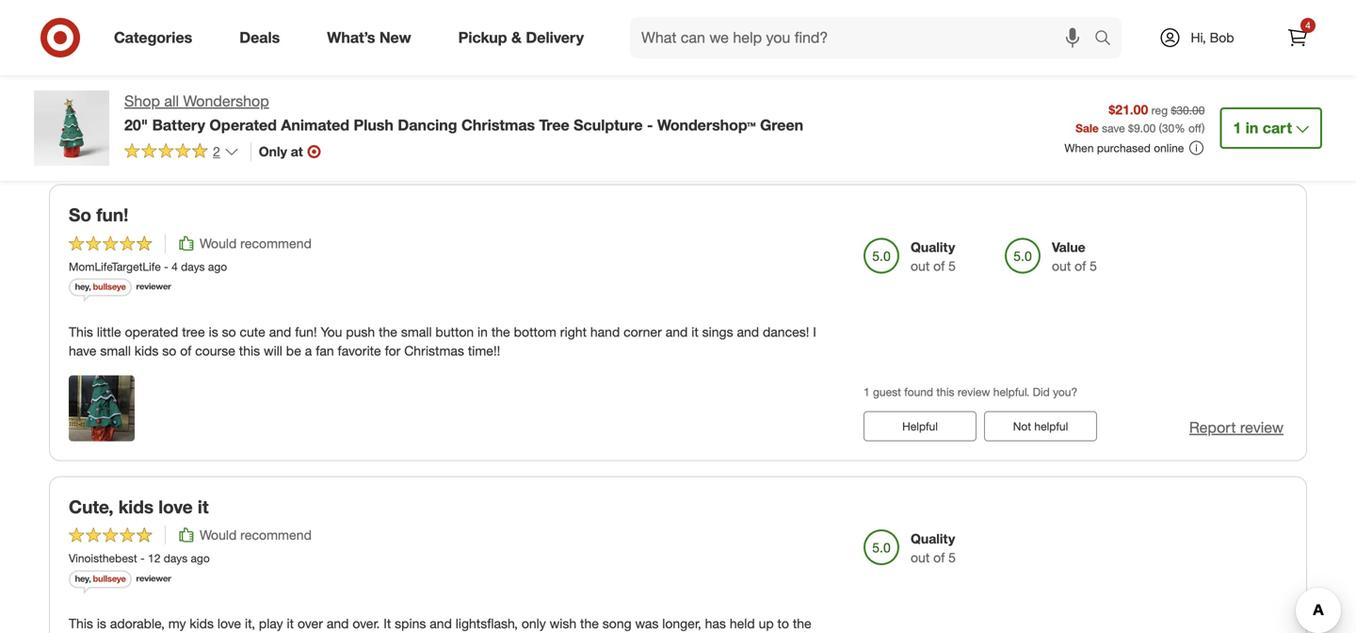 Task type: locate. For each thing, give the bounding box(es) containing it.
0 vertical spatial -
[[647, 116, 653, 134]]

1 horizontal spatial 1
[[1234, 119, 1242, 137]]

0 vertical spatial ago
[[208, 259, 227, 274]]

love
[[159, 496, 193, 518], [218, 615, 241, 632]]

1 vertical spatial review
[[1241, 418, 1284, 437]]

1 vertical spatial quality
[[911, 531, 956, 547]]

kids inside this is adorable, my kids love it, play it over and over. it spins and lightsflash, only wish the song was longer, has held up to the
[[190, 615, 214, 632]]

up
[[759, 615, 774, 632]]

tree
[[539, 116, 570, 134]]

- for kids
[[140, 551, 145, 565]]

0 horizontal spatial 1
[[864, 385, 870, 399]]

out for vinoisthebest
[[911, 549, 930, 566]]

0 horizontal spatial it
[[198, 496, 209, 518]]

0 vertical spatial review
[[958, 385, 991, 399]]

it inside this is adorable, my kids love it, play it over and over. it spins and lightsflash, only wish the song was longer, has held up to the
[[287, 615, 294, 632]]

1 vertical spatial ago
[[191, 551, 210, 565]]

ago
[[208, 259, 227, 274], [191, 551, 210, 565]]

2 quality out of 5 from the top
[[911, 531, 956, 566]]

12
[[148, 551, 161, 565]]

-
[[647, 116, 653, 134], [164, 259, 168, 274], [140, 551, 145, 565]]

small down little
[[100, 342, 131, 359]]

value out of 5
[[1052, 239, 1098, 274]]

longer,
[[663, 615, 702, 632]]

love up 12
[[159, 496, 193, 518]]

is inside the this little operated tree is so cute and fun! you push the small button in the bottom right hand corner and it sings and dances! i have small kids so of course this will be a fan favorite for christmas time!!
[[209, 324, 218, 340]]

1 vertical spatial this
[[69, 615, 93, 632]]

0 vertical spatial small
[[401, 324, 432, 340]]

when
[[1065, 141, 1094, 155]]

has
[[705, 615, 726, 632]]

quality out of 5
[[911, 239, 956, 274], [911, 531, 956, 566]]

and
[[269, 324, 291, 340], [666, 324, 688, 340], [737, 324, 759, 340], [327, 615, 349, 632], [430, 615, 452, 632]]

1 horizontal spatial it
[[287, 615, 294, 632]]

4 up photos
[[1306, 19, 1311, 31]]

recommend up play
[[240, 527, 312, 543]]

this up the helpful
[[937, 385, 955, 399]]

will
[[264, 342, 283, 359]]

0 vertical spatial quality out of 5
[[911, 239, 956, 274]]

1 vertical spatial kids
[[119, 496, 154, 518]]

cart
[[1263, 119, 1293, 137]]

1 in cart for 20" battery operated animated plush dancing christmas tree sculpture - wondershop™ green element
[[1234, 119, 1293, 137]]

and right the corner at left bottom
[[666, 324, 688, 340]]

2 down operated
[[213, 143, 220, 160]]

1 vertical spatial days
[[164, 551, 188, 565]]

1 vertical spatial fun!
[[295, 324, 317, 340]]

2 vertical spatial kids
[[190, 615, 214, 632]]

this little operated tree is so cute and fun! you push the small button in the bottom right hand corner and it sings and dances! i have small kids so of course this will be a fan favorite for christmas time!!
[[69, 324, 817, 359]]

the up for
[[379, 324, 398, 340]]

christmas down the button
[[404, 342, 464, 359]]

1 horizontal spatial review
[[1241, 418, 1284, 437]]

reviews
[[742, 134, 793, 152]]

2 vertical spatial it
[[287, 615, 294, 632]]

1 vertical spatial in
[[478, 324, 488, 340]]

days for fun!
[[181, 259, 205, 274]]

0 horizontal spatial -
[[140, 551, 145, 565]]

it right play
[[287, 615, 294, 632]]

recommend for so fun!
[[240, 235, 312, 251]]

kids inside the this little operated tree is so cute and fun! you push the small button in the bottom right hand corner and it sings and dances! i have small kids so of course this will be a fan favorite for christmas time!!
[[135, 342, 159, 359]]

- right sculpture
[[647, 116, 653, 134]]

1 vertical spatial christmas
[[404, 342, 464, 359]]

purchased
[[1097, 141, 1151, 155]]

4 link
[[1278, 17, 1319, 58]]

2 vertical spatial -
[[140, 551, 145, 565]]

1 vertical spatial is
[[97, 615, 106, 632]]

0 vertical spatial would
[[200, 235, 237, 251]]

ago for so fun!
[[208, 259, 227, 274]]

search
[[1086, 30, 1132, 49]]

fun! up a
[[295, 324, 317, 340]]

1 left guest
[[864, 385, 870, 399]]

corner
[[624, 324, 662, 340]]

christmas left tree
[[462, 116, 535, 134]]

1 horizontal spatial -
[[164, 259, 168, 274]]

so
[[222, 324, 236, 340], [162, 342, 176, 359]]

christmas inside the this little operated tree is so cute and fun! you push the small button in the bottom right hand corner and it sings and dances! i have small kids so of course this will be a fan favorite for christmas time!!
[[404, 342, 464, 359]]

4 right momlifetargetlife
[[172, 259, 178, 274]]

- for fun!
[[164, 259, 168, 274]]

days up tree
[[181, 259, 205, 274]]

1 vertical spatial love
[[218, 615, 241, 632]]

battery
[[152, 116, 205, 134]]

review inside button
[[1241, 418, 1284, 437]]

sings
[[703, 324, 734, 340]]

1 horizontal spatial so
[[222, 324, 236, 340]]

favorite
[[338, 342, 381, 359]]

would up 'momlifetargetlife - 4 days ago' at left
[[200, 235, 237, 251]]

is up course
[[209, 324, 218, 340]]

ago right 12
[[191, 551, 210, 565]]

in left cart
[[1246, 119, 1259, 137]]

- right momlifetargetlife
[[164, 259, 168, 274]]

would for cute, kids love it
[[200, 527, 237, 543]]

5
[[949, 258, 956, 274], [1090, 258, 1098, 274], [949, 549, 956, 566]]

is left adorable,
[[97, 615, 106, 632]]

2 horizontal spatial -
[[647, 116, 653, 134]]

0 vertical spatial is
[[209, 324, 218, 340]]

0 horizontal spatial in
[[478, 324, 488, 340]]

this left adorable,
[[69, 615, 93, 632]]

0 vertical spatial 4
[[1306, 19, 1311, 31]]

0 vertical spatial this
[[239, 342, 260, 359]]

the
[[379, 324, 398, 340], [492, 324, 510, 340], [580, 615, 599, 632], [793, 615, 812, 632]]

would up vinoisthebest - 12 days ago
[[200, 527, 237, 543]]

9.00
[[1134, 121, 1156, 135]]

1 vertical spatial small
[[100, 342, 131, 359]]

for
[[385, 342, 401, 359]]

0 vertical spatial days
[[181, 259, 205, 274]]

1 recommend from the top
[[240, 235, 312, 251]]

bottom
[[514, 324, 557, 340]]

1 vertical spatial quality out of 5
[[911, 531, 956, 566]]

1 horizontal spatial in
[[1246, 119, 1259, 137]]

%
[[1175, 121, 1186, 135]]

1 would recommend from the top
[[200, 235, 312, 251]]

found
[[620, 134, 658, 152], [905, 385, 934, 399]]

0 horizontal spatial 4
[[172, 259, 178, 274]]

this inside the this little operated tree is so cute and fun! you push the small button in the bottom right hand corner and it sings and dances! i have small kids so of course this will be a fan favorite for christmas time!!
[[239, 342, 260, 359]]

1 vertical spatial this
[[937, 385, 955, 399]]

0 horizontal spatial love
[[159, 496, 193, 518]]

1 vertical spatial recommend
[[240, 527, 312, 543]]

5 for quality
[[1090, 258, 1098, 274]]

it left sings
[[692, 324, 699, 340]]

2 horizontal spatial it
[[692, 324, 699, 340]]

2
[[662, 134, 671, 152], [213, 143, 220, 160]]

pickup & delivery
[[459, 28, 584, 47]]

report
[[1190, 418, 1237, 437]]

of
[[934, 258, 945, 274], [1075, 258, 1087, 274], [180, 342, 192, 359], [934, 549, 945, 566]]

1 vertical spatial -
[[164, 259, 168, 274]]

1 right )
[[1234, 119, 1242, 137]]

5 for vinoisthebest
[[949, 549, 956, 566]]

so
[[69, 204, 91, 226]]

2 recommend from the top
[[240, 527, 312, 543]]

would recommend up 'cute'
[[200, 235, 312, 251]]

1 horizontal spatial fun!
[[295, 324, 317, 340]]

the up 'time!!'
[[492, 324, 510, 340]]

days for kids
[[164, 551, 188, 565]]

categories link
[[98, 17, 216, 58]]

1 horizontal spatial 2
[[662, 134, 671, 152]]

1 vertical spatial so
[[162, 342, 176, 359]]

1 vertical spatial would recommend
[[200, 527, 312, 543]]

this down 'cute'
[[239, 342, 260, 359]]

1 horizontal spatial small
[[401, 324, 432, 340]]

christmas
[[462, 116, 535, 134], [404, 342, 464, 359]]

1 vertical spatial found
[[905, 385, 934, 399]]

30
[[1163, 121, 1175, 135]]

0 vertical spatial recommend
[[240, 235, 312, 251]]

4
[[1306, 19, 1311, 31], [172, 259, 178, 274]]

days right 12
[[164, 551, 188, 565]]

0 horizontal spatial this
[[239, 342, 260, 359]]

would recommend up it,
[[200, 527, 312, 543]]

(
[[1159, 121, 1163, 135]]

would for so fun!
[[200, 235, 237, 251]]

2 quality from the top
[[911, 531, 956, 547]]

kids down operated
[[135, 342, 159, 359]]

2 this from the top
[[69, 615, 93, 632]]

0 vertical spatial this
[[69, 324, 93, 340]]

love left it,
[[218, 615, 241, 632]]

1 quality from the top
[[911, 239, 956, 255]]

bob
[[1210, 29, 1235, 46]]

2 would from the top
[[200, 527, 237, 543]]

1 this from the top
[[69, 324, 93, 340]]

save
[[1102, 121, 1126, 135]]

categories
[[114, 28, 192, 47]]

recommend
[[240, 235, 312, 251], [240, 527, 312, 543]]

in up 'time!!'
[[478, 324, 488, 340]]

1 horizontal spatial love
[[218, 615, 241, 632]]

tree
[[182, 324, 205, 340]]

time!!
[[468, 342, 501, 359]]

0 vertical spatial fun!
[[96, 204, 128, 226]]

recommend up 'cute'
[[240, 235, 312, 251]]

is
[[209, 324, 218, 340], [97, 615, 106, 632]]

5 inside the value out of 5
[[1090, 258, 1098, 274]]

it up vinoisthebest - 12 days ago
[[198, 496, 209, 518]]

fun! right so
[[96, 204, 128, 226]]

0 vertical spatial it
[[692, 324, 699, 340]]

pickup
[[459, 28, 507, 47]]

spins
[[395, 615, 426, 632]]

2 would recommend from the top
[[200, 527, 312, 543]]

0 horizontal spatial so
[[162, 342, 176, 359]]

so up course
[[222, 324, 236, 340]]

- left 12
[[140, 551, 145, 565]]

found right guest
[[905, 385, 934, 399]]

found right we in the top left of the page
[[620, 134, 658, 152]]

0 vertical spatial 1
[[1234, 119, 1242, 137]]

0 horizontal spatial found
[[620, 134, 658, 152]]

helpful
[[903, 419, 938, 433]]

1 vertical spatial 1
[[864, 385, 870, 399]]

is inside this is adorable, my kids love it, play it over and over. it spins and lightsflash, only wish the song was longer, has held up to the
[[97, 615, 106, 632]]

momlifetargetlife
[[69, 259, 161, 274]]

only at
[[259, 143, 303, 160]]

1 would from the top
[[200, 235, 237, 251]]

1 horizontal spatial is
[[209, 324, 218, 340]]

push
[[346, 324, 375, 340]]

$
[[1129, 121, 1134, 135]]

report review
[[1190, 418, 1284, 437]]

0 horizontal spatial small
[[100, 342, 131, 359]]

1 horizontal spatial found
[[905, 385, 934, 399]]

so down operated
[[162, 342, 176, 359]]

kids right cute,
[[119, 496, 154, 518]]

this inside the this little operated tree is so cute and fun! you push the small button in the bottom right hand corner and it sings and dances! i have small kids so of course this will be a fan favorite for christmas time!!
[[69, 324, 93, 340]]

review left helpful.
[[958, 385, 991, 399]]

2 left matching
[[662, 134, 671, 152]]

out inside the value out of 5
[[1052, 258, 1071, 274]]

0 vertical spatial christmas
[[462, 116, 535, 134]]

0 vertical spatial would recommend
[[200, 235, 312, 251]]

1 vertical spatial 4
[[172, 259, 178, 274]]

1 vertical spatial it
[[198, 496, 209, 518]]

0 vertical spatial kids
[[135, 342, 159, 359]]

reg
[[1152, 103, 1168, 117]]

20"
[[124, 116, 148, 134]]

kids right my
[[190, 615, 214, 632]]

only
[[259, 143, 287, 160]]

love inside this is adorable, my kids love it, play it over and over. it spins and lightsflash, only wish the song was longer, has held up to the
[[218, 615, 241, 632]]

0 horizontal spatial is
[[97, 615, 106, 632]]

in inside the this little operated tree is so cute and fun! you push the small button in the bottom right hand corner and it sings and dances! i have small kids so of course this will be a fan favorite for christmas time!!
[[478, 324, 488, 340]]

out for quality
[[1052, 258, 1071, 274]]

review right "report"
[[1241, 418, 1284, 437]]

1 vertical spatial would
[[200, 527, 237, 543]]

0 vertical spatial quality
[[911, 239, 956, 255]]

wondershop™
[[658, 116, 756, 134]]

0 horizontal spatial fun!
[[96, 204, 128, 226]]

of inside the value out of 5
[[1075, 258, 1087, 274]]

christmas inside "shop all wondershop 20" battery operated animated plush dancing christmas tree sculpture - wondershop™ green"
[[462, 116, 535, 134]]

this inside this is adorable, my kids love it, play it over and over. it spins and lightsflash, only wish the song was longer, has held up to the
[[69, 615, 93, 632]]

1 horizontal spatial this
[[937, 385, 955, 399]]

it
[[692, 324, 699, 340], [198, 496, 209, 518], [287, 615, 294, 632]]

this up have
[[69, 324, 93, 340]]

new
[[380, 28, 411, 47]]

1 horizontal spatial 4
[[1306, 19, 1311, 31]]

ago up course
[[208, 259, 227, 274]]

vinoisthebest
[[69, 551, 137, 565]]

small left the button
[[401, 324, 432, 340]]

0 vertical spatial found
[[620, 134, 658, 152]]



Task type: vqa. For each thing, say whether or not it's contained in the screenshot.
right found
yes



Task type: describe. For each thing, give the bounding box(es) containing it.
image of 20" battery operated animated plush dancing christmas tree sculpture - wondershop™ green image
[[34, 90, 109, 166]]

fan
[[316, 342, 334, 359]]

lightsflash,
[[456, 615, 518, 632]]

my
[[168, 615, 186, 632]]

right
[[560, 324, 587, 340]]

with photos
[[1227, 67, 1308, 85]]

you
[[321, 324, 342, 340]]

$30.00
[[1172, 103, 1205, 117]]

held
[[730, 615, 755, 632]]

we found 2 matching reviews
[[594, 134, 793, 152]]

over
[[298, 615, 323, 632]]

0 horizontal spatial review
[[958, 385, 991, 399]]

cute
[[240, 324, 266, 340]]

be
[[286, 342, 301, 359]]

play
[[259, 615, 283, 632]]

1 for 1 guest found this review helpful. did you?
[[864, 385, 870, 399]]

not helpful button
[[985, 411, 1098, 441]]

this is adorable, my kids love it, play it over and over. it spins and lightsflash, only wish the song was longer, has held up to the
[[69, 615, 812, 633]]

and right spins
[[430, 615, 452, 632]]

you?
[[1053, 385, 1078, 399]]

helpful.
[[994, 385, 1030, 399]]

delivery
[[526, 28, 584, 47]]

so fun!
[[69, 204, 128, 226]]

helpful button
[[864, 411, 977, 441]]

$21.00
[[1109, 101, 1149, 118]]

0 vertical spatial so
[[222, 324, 236, 340]]

adorable,
[[110, 615, 165, 632]]

fun! inside the this little operated tree is so cute and fun! you push the small button in the bottom right hand corner and it sings and dances! i have small kids so of course this will be a fan favorite for christmas time!!
[[295, 324, 317, 340]]

pickup & delivery link
[[442, 17, 608, 58]]

wish
[[550, 615, 577, 632]]

when purchased online
[[1065, 141, 1185, 155]]

it inside the this little operated tree is so cute and fun! you push the small button in the bottom right hand corner and it sings and dances! i have small kids so of course this will be a fan favorite for christmas time!!
[[692, 324, 699, 340]]

1 quality out of 5 from the top
[[911, 239, 956, 274]]

off
[[1189, 121, 1202, 135]]

and up will
[[269, 324, 291, 340]]

we
[[594, 134, 615, 152]]

0 horizontal spatial 2
[[213, 143, 220, 160]]

$21.00 reg $30.00 sale save $ 9.00 ( 30 % off )
[[1076, 101, 1205, 135]]

0 vertical spatial in
[[1246, 119, 1259, 137]]

plush
[[354, 116, 394, 134]]

deals link
[[224, 17, 304, 58]]

song
[[603, 615, 632, 632]]

&
[[512, 28, 522, 47]]

the right to
[[793, 615, 812, 632]]

all
[[164, 92, 179, 110]]

value
[[1052, 239, 1086, 255]]

With photos checkbox
[[1200, 67, 1219, 86]]

a
[[305, 342, 312, 359]]

over.
[[353, 615, 380, 632]]

hi,
[[1191, 29, 1207, 46]]

photos
[[1261, 67, 1308, 85]]

what's new link
[[311, 17, 435, 58]]

have
[[69, 342, 97, 359]]

momlifetargetlife - 4 days ago
[[69, 259, 227, 274]]

1 in cart
[[1234, 119, 1293, 137]]

button
[[436, 324, 474, 340]]

not
[[1014, 419, 1032, 433]]

guest review image 1 of 1, zoom in image
[[69, 375, 135, 441]]

What can we help you find? suggestions appear below search field
[[630, 17, 1100, 58]]

animated
[[281, 116, 350, 134]]

helpful
[[1035, 419, 1069, 433]]

sculpture
[[574, 116, 643, 134]]

green
[[760, 116, 804, 134]]

matching
[[675, 134, 738, 152]]

recommend for cute, kids love it
[[240, 527, 312, 543]]

would recommend for so fun!
[[200, 235, 312, 251]]

not helpful
[[1014, 419, 1069, 433]]

and right sings
[[737, 324, 759, 340]]

wondershop
[[183, 92, 269, 110]]

to
[[778, 615, 789, 632]]

dancing
[[398, 116, 457, 134]]

operated
[[125, 324, 178, 340]]

the right 'wish'
[[580, 615, 599, 632]]

online
[[1154, 141, 1185, 155]]

0 vertical spatial love
[[159, 496, 193, 518]]

dances!
[[763, 324, 810, 340]]

sale
[[1076, 121, 1099, 135]]

little
[[97, 324, 121, 340]]

of inside the this little operated tree is so cute and fun! you push the small button in the bottom right hand corner and it sings and dances! i have small kids so of course this will be a fan favorite for christmas time!!
[[180, 342, 192, 359]]

operated
[[210, 116, 277, 134]]

1 guest found this review helpful. did you?
[[864, 385, 1078, 399]]

at
[[291, 143, 303, 160]]

this for cute,
[[69, 615, 93, 632]]

cute,
[[69, 496, 114, 518]]

ago for cute, kids love it
[[191, 551, 210, 565]]

report review button
[[1190, 417, 1284, 438]]

shop all wondershop 20" battery operated animated plush dancing christmas tree sculpture - wondershop™ green
[[124, 92, 804, 134]]

search button
[[1086, 17, 1132, 62]]

only
[[522, 615, 546, 632]]

this for so
[[69, 324, 93, 340]]

2 link
[[124, 142, 239, 164]]

and right over at the bottom of page
[[327, 615, 349, 632]]

1 for 1 in cart
[[1234, 119, 1242, 137]]

would recommend for cute, kids love it
[[200, 527, 312, 543]]

i
[[813, 324, 817, 340]]

shop
[[124, 92, 160, 110]]

hi, bob
[[1191, 29, 1235, 46]]

cute, kids love it
[[69, 496, 209, 518]]

- inside "shop all wondershop 20" battery operated animated plush dancing christmas tree sculpture - wondershop™ green"
[[647, 116, 653, 134]]

did
[[1033, 385, 1050, 399]]



